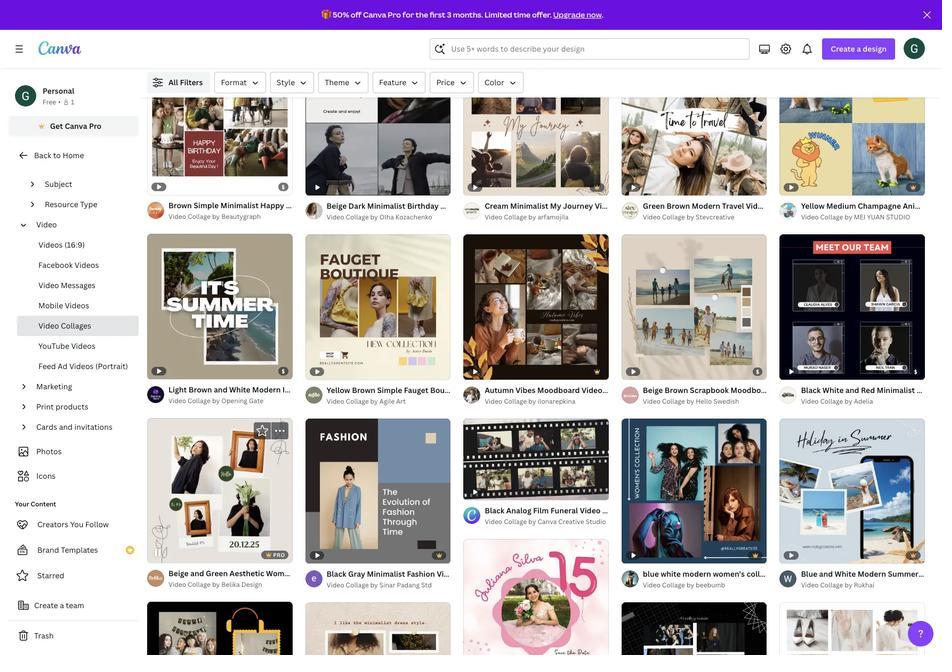 Task type: vqa. For each thing, say whether or not it's contained in the screenshot.
Canva inside Black Analog Film Funeral Video Collage Video Collage by Canva Creative Studio
yes



Task type: locate. For each thing, give the bounding box(es) containing it.
2 horizontal spatial beige
[[643, 385, 663, 396]]

months.
[[453, 10, 483, 20]]

0 horizontal spatial white
[[229, 385, 250, 395]]

video collage by commondiva | creative studio
[[485, 29, 631, 38]]

back to home
[[34, 150, 84, 161]]

and
[[214, 385, 228, 395], [59, 422, 73, 432], [190, 569, 204, 579], [819, 570, 833, 580]]

create left the team
[[34, 601, 58, 611]]

dark
[[349, 201, 366, 211]]

yellow medium champagne animal kitt video collage by mei yuan studio
[[801, 201, 942, 222]]

0 horizontal spatial canva
[[65, 121, 87, 131]]

2 vertical spatial canva
[[538, 518, 557, 527]]

1 horizontal spatial moodboard
[[731, 385, 773, 396]]

0 vertical spatial a
[[857, 44, 861, 54]]

0 horizontal spatial black
[[327, 570, 346, 580]]

subject button
[[41, 174, 132, 195]]

1 vertical spatial creative
[[558, 518, 584, 527]]

create down video collage by tanyasun
[[831, 44, 855, 54]]

video collage by adelia
[[801, 397, 873, 406]]

minimalist inside the brown simple minimalist happy birthday video collage video collage by beautygraph
[[221, 201, 259, 211]]

create inside dropdown button
[[831, 44, 855, 54]]

a left the team
[[60, 601, 64, 611]]

beige inside beige dark minimalist birthday video collage video collage by olha kozachenko
[[327, 201, 347, 211]]

brown left the simple on the left
[[168, 201, 192, 211]]

by down vibes at the right bottom of page
[[528, 397, 536, 406]]

None search field
[[430, 38, 750, 60]]

video inside video collage by agile art link
[[327, 397, 344, 406]]

simple
[[194, 201, 219, 211]]

brown inside the light brown and white modern it's summer time video collage video collage by opening gate
[[189, 385, 212, 395]]

a inside create a team button
[[60, 601, 64, 611]]

and up video collage by opening gate link
[[214, 385, 228, 395]]

aesthetic
[[230, 569, 264, 579]]

1 horizontal spatial modern
[[692, 201, 720, 211]]

green inside beige and green aesthetic woman video collage video collage by belika design
[[206, 569, 228, 579]]

1 vertical spatial canva
[[65, 121, 87, 131]]

canva inside button
[[65, 121, 87, 131]]

holida
[[920, 570, 942, 580]]

brand
[[37, 545, 59, 556]]

create
[[831, 44, 855, 54], [34, 601, 58, 611]]

0 vertical spatial beige
[[327, 201, 347, 211]]

by inside cream minimalist my journey video collage video collage by arfamojila
[[528, 213, 536, 222]]

green up belika
[[206, 569, 228, 579]]

yuan
[[867, 213, 885, 222]]

pro left for
[[388, 10, 401, 20]]

back
[[34, 150, 51, 161]]

0 vertical spatial creative
[[584, 29, 610, 38]]

and up video collage by belika design link
[[190, 569, 204, 579]]

pro inside button
[[89, 121, 101, 131]]

$
[[282, 184, 285, 191], [282, 368, 285, 375], [756, 368, 760, 376], [914, 368, 918, 376]]

a
[[857, 44, 861, 54], [60, 601, 64, 611]]

sinar
[[380, 581, 395, 590]]

by down the simple on the left
[[212, 212, 220, 221]]

autumn vibes moodboard video collage link
[[485, 385, 631, 397]]

beige left dark
[[327, 201, 347, 211]]

by left the agile
[[370, 397, 378, 406]]

black left gray at left bottom
[[327, 570, 346, 580]]

photos link
[[15, 442, 132, 462]]

1 vertical spatial black
[[327, 570, 346, 580]]

beige inside beige and green aesthetic woman video collage video collage by belika design
[[168, 569, 189, 579]]

1 horizontal spatial canva
[[363, 10, 386, 20]]

0 horizontal spatial moodboard
[[537, 385, 580, 396]]

modern up "rukhai"
[[858, 570, 886, 580]]

video collage by adelia link
[[801, 397, 925, 407]]

beige up video collage by belika design link
[[168, 569, 189, 579]]

0 horizontal spatial beige
[[168, 569, 189, 579]]

beige for beige and green aesthetic woman video collage
[[168, 569, 189, 579]]

mei
[[854, 213, 866, 222]]

0 horizontal spatial green
[[206, 569, 228, 579]]

collage inside blue white modern women's collection video collage video collage by beebumb
[[662, 581, 685, 590]]

black analog film funeral video collage video collage by canva creative studio
[[485, 506, 630, 527]]

minimalist for fashion
[[367, 570, 405, 580]]

video inside video messages link
[[38, 280, 59, 291]]

blue white modern women's collection video collage video collage by beebumb
[[643, 570, 833, 590]]

1 horizontal spatial studio
[[611, 29, 631, 38]]

by inside blue and white modern summer holida video collage by rukhai
[[845, 581, 852, 591]]

black gray minimalist fashion video collage video collage by sinar padang std
[[327, 570, 487, 590]]

white inside blue and white modern summer holida video collage by rukhai
[[835, 570, 856, 580]]

1 vertical spatial studio
[[586, 518, 606, 527]]

1 vertical spatial beige
[[643, 385, 663, 396]]

subject
[[45, 179, 72, 189]]

by left arfamojila
[[528, 213, 536, 222]]

video inside video collage by lucie sindelkova link
[[327, 29, 344, 38]]

0 horizontal spatial pro
[[89, 121, 101, 131]]

black
[[485, 506, 505, 516], [327, 570, 346, 580]]

messages
[[61, 280, 95, 291]]

0 horizontal spatial modern
[[252, 385, 281, 395]]

youtube videos link
[[17, 336, 139, 357]]

canva right off
[[363, 10, 386, 20]]

black inside black analog film funeral video collage video collage by canva creative studio
[[485, 506, 505, 516]]

studio up search search field in the top of the page
[[611, 29, 631, 38]]

style button
[[270, 72, 314, 93]]

2 vertical spatial modern
[[858, 570, 886, 580]]

0 vertical spatial modern
[[692, 201, 720, 211]]

1 vertical spatial white
[[835, 570, 856, 580]]

by inside black analog film funeral video collage video collage by canva creative studio
[[528, 518, 536, 527]]

a left 'design'
[[857, 44, 861, 54]]

0 vertical spatial pro
[[388, 10, 401, 20]]

birthday right the happy
[[286, 201, 318, 211]]

1 vertical spatial a
[[60, 601, 64, 611]]

products
[[56, 402, 88, 412]]

creative down funeral
[[558, 518, 584, 527]]

by left opening
[[212, 397, 220, 406]]

videos for facebook videos
[[75, 260, 99, 270]]

cards
[[36, 422, 57, 432]]

1 vertical spatial pro
[[89, 121, 101, 131]]

by left hello
[[687, 397, 694, 406]]

0 vertical spatial black
[[485, 506, 505, 516]]

1 moodboard from the left
[[731, 385, 773, 396]]

by left mei
[[845, 213, 852, 222]]

by down modern
[[687, 581, 694, 590]]

Search search field
[[451, 39, 743, 59]]

beige up "video collage by hello swedish" link
[[643, 385, 663, 396]]

off
[[351, 10, 362, 20]]

by left the adelia
[[845, 397, 852, 406]]

by left "rukhai"
[[845, 581, 852, 591]]

1 vertical spatial summer
[[888, 570, 919, 580]]

creative inside black analog film funeral video collage video collage by canva creative studio
[[558, 518, 584, 527]]

hello
[[696, 397, 712, 406]]

video collage by beebumb link
[[643, 581, 767, 592]]

print
[[36, 402, 54, 412]]

1
[[71, 98, 74, 107]]

1 horizontal spatial summer
[[888, 570, 919, 580]]

0 vertical spatial create
[[831, 44, 855, 54]]

brown inside green brown modern travel video collage video collage by stevcreative
[[667, 201, 690, 211]]

2 horizontal spatial modern
[[858, 570, 886, 580]]

white simple aesthetic wedding video collage image
[[780, 603, 925, 656]]

white inside the light brown and white modern it's summer time video collage video collage by opening gate
[[229, 385, 250, 395]]

video inside yellow medium champagne animal kitt video collage by mei yuan studio
[[801, 213, 819, 222]]

brown inside the brown simple minimalist happy birthday video collage video collage by beautygraph
[[168, 201, 192, 211]]

video collage by hello swedish link
[[643, 397, 767, 407]]

minimalist up olha
[[367, 201, 405, 211]]

modern inside the light brown and white modern it's summer time video collage video collage by opening gate
[[252, 385, 281, 395]]

greg robinson image
[[904, 38, 925, 59]]

blue white modern women's collection video collage link
[[643, 569, 833, 581]]

brown right light at the left bottom
[[189, 385, 212, 395]]

grade button
[[41, 154, 132, 174]]

(16:9)
[[65, 240, 85, 250]]

by inside the light brown and white modern it's summer time video collage video collage by opening gate
[[212, 397, 220, 406]]

moodboard up swedish
[[731, 385, 773, 396]]

videos (16:9)
[[38, 240, 85, 250]]

black left analog
[[485, 506, 505, 516]]

pro
[[388, 10, 401, 20], [89, 121, 101, 131]]

it's
[[283, 385, 294, 395]]

canva
[[363, 10, 386, 20], [65, 121, 87, 131], [538, 518, 557, 527]]

$ for family
[[756, 368, 760, 376]]

personal
[[43, 86, 74, 96]]

0 horizontal spatial birthday
[[286, 201, 318, 211]]

video inside video collage by adelia link
[[801, 397, 819, 406]]

video collage by stevcreative link
[[643, 212, 767, 223]]

collage
[[807, 570, 833, 580]]

1 vertical spatial green
[[206, 569, 228, 579]]

icons link
[[15, 467, 132, 487]]

1 horizontal spatial birthday
[[407, 201, 439, 211]]

resource type button
[[41, 195, 132, 215]]

blue and white modern summer holida video collage by rukhai
[[801, 570, 942, 591]]

beige brown scrapbook moodboard family vacation video collage link
[[643, 385, 884, 397]]

collage inside video collage by lucie sindelkova link
[[346, 29, 369, 38]]

canva right get
[[65, 121, 87, 131]]

minimalist up sinar
[[367, 570, 405, 580]]

white up video collage by rukhai link
[[835, 570, 856, 580]]

green inside green brown modern travel video collage video collage by stevcreative
[[643, 201, 665, 211]]

beige brown scrapbook moodboard family vacation video collage video collage by hello swedish
[[643, 385, 884, 406]]

1 horizontal spatial green
[[643, 201, 665, 211]]

get canva pro
[[50, 121, 101, 131]]

video
[[785, 570, 805, 580]]

2 vertical spatial beige
[[168, 569, 189, 579]]

create a design button
[[822, 38, 895, 60]]

modern up video collage by stevcreative link
[[692, 201, 720, 211]]

create for create a design
[[831, 44, 855, 54]]

create for create a team
[[34, 601, 58, 611]]

a for team
[[60, 601, 64, 611]]

by left stevcreative
[[687, 213, 694, 222]]

pro up back to home link
[[89, 121, 101, 131]]

1 horizontal spatial pro
[[388, 10, 401, 20]]

videos up feed ad videos (portrait)
[[71, 341, 95, 351]]

video collage by lucie sindelkova link
[[327, 28, 451, 39]]

birthday up kozachenko
[[407, 201, 439, 211]]

a inside create a design dropdown button
[[857, 44, 861, 54]]

and inside beige and green aesthetic woman video collage video collage by belika design
[[190, 569, 204, 579]]

summer inside the light brown and white modern it's summer time video collage video collage by opening gate
[[295, 385, 326, 395]]

brown up video collage by stevcreative link
[[667, 201, 690, 211]]

and inside blue and white modern summer holida video collage by rukhai
[[819, 570, 833, 580]]

by inside the brown simple minimalist happy birthday video collage video collage by beautygraph
[[212, 212, 220, 221]]

minimalist up video collage by arfamojila link
[[510, 201, 548, 211]]

videos down videos (16:9) "link"
[[75, 260, 99, 270]]

blue
[[801, 570, 818, 580]]

videos up 'facebook'
[[38, 240, 63, 250]]

minimalist inside beige dark minimalist birthday video collage video collage by olha kozachenko
[[367, 201, 405, 211]]

0 vertical spatial studio
[[611, 29, 631, 38]]

1 horizontal spatial black
[[485, 506, 505, 516]]

beige inside beige brown scrapbook moodboard family vacation video collage video collage by hello swedish
[[643, 385, 663, 396]]

black inside black gray minimalist fashion video collage video collage by sinar padang std
[[327, 570, 346, 580]]

brand templates
[[37, 545, 98, 556]]

modern
[[683, 570, 711, 580]]

lucie
[[380, 29, 396, 38]]

1 horizontal spatial create
[[831, 44, 855, 54]]

green
[[643, 201, 665, 211], [206, 569, 228, 579]]

0 vertical spatial summer
[[295, 385, 326, 395]]

🎁 50% off canva pro for the first 3 months. limited time offer. upgrade now .
[[322, 10, 604, 20]]

0 horizontal spatial a
[[60, 601, 64, 611]]

collage inside video collage by tanyasun link
[[820, 29, 843, 38]]

brown inside beige brown scrapbook moodboard family vacation video collage video collage by hello swedish
[[665, 385, 688, 396]]

by left sinar
[[370, 581, 378, 590]]

video inside video collage by tanyasun link
[[801, 29, 819, 38]]

create inside button
[[34, 601, 58, 611]]

videos down video messages link
[[65, 301, 89, 311]]

minimalist inside cream minimalist my journey video collage video collage by arfamojila
[[510, 201, 548, 211]]

creative inside video collage by commondiva | creative studio link
[[584, 29, 610, 38]]

1 horizontal spatial a
[[857, 44, 861, 54]]

minimalist up 'beautygraph'
[[221, 201, 259, 211]]

0 horizontal spatial summer
[[295, 385, 326, 395]]

by left belika
[[212, 581, 220, 590]]

and right blue in the bottom right of the page
[[819, 570, 833, 580]]

minimalist inside black gray minimalist fashion video collage video collage by sinar padang std
[[367, 570, 405, 580]]

0 vertical spatial green
[[643, 201, 665, 211]]

green up video collage by stevcreative link
[[643, 201, 665, 211]]

1 vertical spatial modern
[[252, 385, 281, 395]]

by down offer.
[[528, 29, 536, 38]]

cream minimalist my journey video collage link
[[485, 201, 645, 212]]

beige for beige brown scrapbook moodboard family vacation video collage
[[643, 385, 663, 396]]

1 horizontal spatial white
[[835, 570, 856, 580]]

0 horizontal spatial create
[[34, 601, 58, 611]]

feed ad videos (portrait)
[[38, 362, 128, 372]]

video collage by agile art link
[[327, 397, 451, 407]]

and right cards
[[59, 422, 73, 432]]

0 vertical spatial white
[[229, 385, 250, 395]]

by left olha
[[370, 213, 378, 222]]

1 horizontal spatial beige
[[327, 201, 347, 211]]

by
[[370, 29, 378, 38], [687, 29, 694, 38], [528, 29, 536, 38], [845, 29, 852, 38], [212, 212, 220, 221], [370, 213, 378, 222], [687, 213, 694, 222], [528, 213, 536, 222], [845, 213, 852, 222], [212, 397, 220, 406], [370, 397, 378, 406], [687, 397, 694, 406], [528, 397, 536, 406], [845, 397, 852, 406], [528, 518, 536, 527], [212, 581, 220, 590], [370, 581, 378, 590], [687, 581, 694, 590], [845, 581, 852, 591]]

cream
[[485, 201, 509, 211]]

video collage by lucie sindelkova
[[327, 29, 431, 38]]

canva down "film"
[[538, 518, 557, 527]]

feed
[[38, 362, 56, 372]]

summer left holida
[[888, 570, 919, 580]]

0 vertical spatial canva
[[363, 10, 386, 20]]

brown up "video collage by hello swedish" link
[[665, 385, 688, 396]]

2 horizontal spatial canva
[[538, 518, 557, 527]]

minimalist for birthday
[[367, 201, 405, 211]]

modern inside green brown modern travel video collage video collage by stevcreative
[[692, 201, 720, 211]]

summer right it's on the left bottom of the page
[[295, 385, 326, 395]]

create a design
[[831, 44, 887, 54]]

by down "film"
[[528, 518, 536, 527]]

studio down black analog film funeral video collage link
[[586, 518, 606, 527]]

creative right the |
[[584, 29, 610, 38]]

2 moodboard from the left
[[537, 385, 580, 396]]

and for blue and white modern summer holida video collage by rukhai
[[819, 570, 833, 580]]

and for cards and invitations
[[59, 422, 73, 432]]

marketing
[[36, 382, 72, 392]]

brown
[[168, 201, 192, 211], [667, 201, 690, 211], [189, 385, 212, 395], [665, 385, 688, 396]]

filters
[[180, 77, 203, 87]]

to
[[53, 150, 61, 161]]

modern up gate
[[252, 385, 281, 395]]

white up opening
[[229, 385, 250, 395]]

video link
[[32, 215, 132, 235]]

videos right ad
[[69, 362, 94, 372]]

resource type
[[45, 199, 97, 210]]

style
[[277, 77, 295, 87]]

collage inside video collage by adelia link
[[820, 397, 843, 406]]

1 vertical spatial create
[[34, 601, 58, 611]]

0 horizontal spatial studio
[[586, 518, 606, 527]]

create a team button
[[9, 596, 139, 617]]

moodboard up ilonarepkina
[[537, 385, 580, 396]]

collage inside video collage by agile art link
[[346, 397, 369, 406]]

canva inside black analog film funeral video collage video collage by canva creative studio
[[538, 518, 557, 527]]

all filters
[[168, 77, 203, 87]]



Task type: describe. For each thing, give the bounding box(es) containing it.
cream minimalist my journey video collage video collage by arfamojila
[[485, 201, 645, 222]]

video collage by ilonarepkina link
[[485, 397, 609, 407]]

black for black analog film funeral video collage
[[485, 506, 505, 516]]

video collage by rukhai link
[[801, 581, 925, 592]]

price
[[436, 77, 455, 87]]

champagne
[[858, 201, 901, 211]]

beige dark minimalist birthday video collage link
[[327, 201, 490, 212]]

summer inside blue and white modern summer holida video collage by rukhai
[[888, 570, 919, 580]]

upgrade
[[553, 10, 585, 20]]

3
[[447, 10, 452, 20]]

by left "amdyta"
[[687, 29, 694, 38]]

video inside blue and white modern summer holida video collage by rukhai
[[801, 581, 819, 591]]

video collage by amdyta link
[[643, 28, 767, 39]]

birthday inside the brown simple minimalist happy birthday video collage video collage by beautygraph
[[286, 201, 318, 211]]

first
[[430, 10, 446, 20]]

collage inside video collage by commondiva | creative studio link
[[504, 29, 527, 38]]

grade
[[45, 159, 67, 169]]

all filters button
[[147, 72, 210, 93]]

woman
[[266, 569, 293, 579]]

pro
[[273, 552, 285, 560]]

starred link
[[9, 566, 139, 587]]

moodboard inside beige brown scrapbook moodboard family vacation video collage video collage by hello swedish
[[731, 385, 773, 396]]

and for beige and green aesthetic woman video collage video collage by belika design
[[190, 569, 204, 579]]

creators
[[37, 520, 68, 530]]

by inside blue white modern women's collection video collage video collage by beebumb
[[687, 581, 694, 590]]

theme
[[325, 77, 349, 87]]

collection
[[747, 570, 783, 580]]

tanyasun
[[854, 29, 884, 38]]

yellow
[[801, 201, 825, 211]]

minimalist for happy
[[221, 201, 259, 211]]

home
[[63, 150, 84, 161]]

olha
[[380, 213, 394, 222]]

cards and invitations
[[36, 422, 112, 432]]

limited
[[485, 10, 512, 20]]

collage inside blue and white modern summer holida video collage by rukhai
[[820, 581, 843, 591]]

format
[[221, 77, 247, 87]]

collages
[[61, 321, 91, 331]]

feature
[[379, 77, 407, 87]]

autumn vibes moodboard video collage video collage by ilonarepkina
[[485, 385, 631, 406]]

$ for modern
[[282, 368, 285, 375]]

yellow medium champagne animal kitt link
[[801, 201, 942, 212]]

facebook
[[38, 260, 73, 270]]

sindelkova
[[398, 29, 431, 38]]

mobile videos
[[38, 301, 89, 311]]

brown simple minimalist happy birthday video collage link
[[168, 200, 369, 212]]

videos (16:9) link
[[17, 235, 139, 255]]

green brown modern travel video collage link
[[643, 201, 796, 212]]

ilonarepkina
[[538, 397, 576, 406]]

autumn
[[485, 385, 514, 396]]

videos inside "link"
[[38, 240, 63, 250]]

collage inside the video collage by amdyta link
[[662, 29, 685, 38]]

beautygraph
[[221, 212, 261, 221]]

family
[[775, 385, 799, 396]]

art
[[396, 397, 406, 406]]

facebook videos
[[38, 260, 99, 270]]

brown simple minimalist happy birthday video collage video collage by beautygraph
[[168, 201, 369, 221]]

vibes
[[516, 385, 536, 396]]

kitt
[[930, 201, 942, 211]]

gate
[[249, 397, 263, 406]]

videos for youtube videos
[[71, 341, 95, 351]]

by inside autumn vibes moodboard video collage video collage by ilonarepkina
[[528, 397, 536, 406]]

stevcreative
[[696, 213, 735, 222]]

blue and white modern summer holida link
[[801, 569, 942, 581]]

youtube
[[38, 341, 69, 351]]

video inside video collage by commondiva | creative studio link
[[485, 29, 502, 38]]

modern inside blue and white modern summer holida video collage by rukhai
[[858, 570, 886, 580]]

brown for green brown modern travel video collage
[[667, 201, 690, 211]]

free •
[[43, 98, 61, 107]]

black for black gray minimalist fashion video collage
[[327, 570, 346, 580]]

a for design
[[857, 44, 861, 54]]

by left lucie
[[370, 29, 378, 38]]

birthday inside beige dark minimalist birthday video collage video collage by olha kozachenko
[[407, 201, 439, 211]]

travel
[[722, 201, 744, 211]]

print products
[[36, 402, 88, 412]]

brand templates link
[[9, 540, 139, 561]]

beige for beige dark minimalist birthday video collage
[[327, 201, 347, 211]]

video collage by belika design link
[[168, 580, 293, 591]]

follow
[[85, 520, 109, 530]]

.
[[602, 10, 604, 20]]

by inside green brown modern travel video collage video collage by stevcreative
[[687, 213, 694, 222]]

light
[[168, 385, 187, 395]]

gray
[[348, 570, 365, 580]]

your
[[15, 500, 29, 509]]

collage inside yellow medium champagne animal kitt video collage by mei yuan studio
[[820, 213, 843, 222]]

video collage by tanyasun
[[801, 29, 884, 38]]

by inside beige dark minimalist birthday video collage video collage by olha kozachenko
[[370, 213, 378, 222]]

cards and invitations link
[[32, 418, 132, 438]]

beebumb
[[696, 581, 725, 590]]

moodboard inside autumn vibes moodboard video collage video collage by ilonarepkina
[[537, 385, 580, 396]]

creators you follow link
[[9, 515, 139, 536]]

resource
[[45, 199, 78, 210]]

time
[[514, 10, 531, 20]]

now
[[587, 10, 602, 20]]

brown for light brown and white modern it's summer time video collage
[[189, 385, 212, 395]]

video inside video 'link'
[[36, 220, 57, 230]]

medium
[[826, 201, 856, 211]]

$ for birthday
[[282, 184, 285, 191]]

vacation
[[801, 385, 832, 396]]

by inside beige and green aesthetic woman video collage video collage by belika design
[[212, 581, 220, 590]]

video inside blue white modern women's collection video collage video collage by beebumb
[[643, 581, 661, 590]]

beige and green aesthetic woman video collage video collage by belika design
[[168, 569, 345, 590]]

brown for beige brown scrapbook moodboard family vacation video collage
[[665, 385, 688, 396]]

belika
[[221, 581, 240, 590]]

my
[[550, 201, 561, 211]]

videos for mobile videos
[[65, 301, 89, 311]]

studio inside black analog film funeral video collage video collage by canva creative studio
[[586, 518, 606, 527]]

mobile
[[38, 301, 63, 311]]

by inside black gray minimalist fashion video collage video collage by sinar padang std
[[370, 581, 378, 590]]

blue
[[643, 570, 659, 580]]

by inside yellow medium champagne animal kitt video collage by mei yuan studio
[[845, 213, 852, 222]]

and inside the light brown and white modern it's summer time video collage video collage by opening gate
[[214, 385, 228, 395]]

video messages
[[38, 280, 95, 291]]

(portrait)
[[95, 362, 128, 372]]

happy
[[260, 201, 284, 211]]

video collage by canva creative studio link
[[485, 517, 609, 528]]

by inside beige brown scrapbook moodboard family vacation video collage video collage by hello swedish
[[687, 397, 694, 406]]

beige and green aesthetic woman video collage link
[[168, 569, 345, 580]]

|
[[580, 29, 582, 38]]

color
[[485, 77, 504, 87]]

feed ad videos (portrait) link
[[17, 357, 139, 377]]

by up create a design
[[845, 29, 852, 38]]



